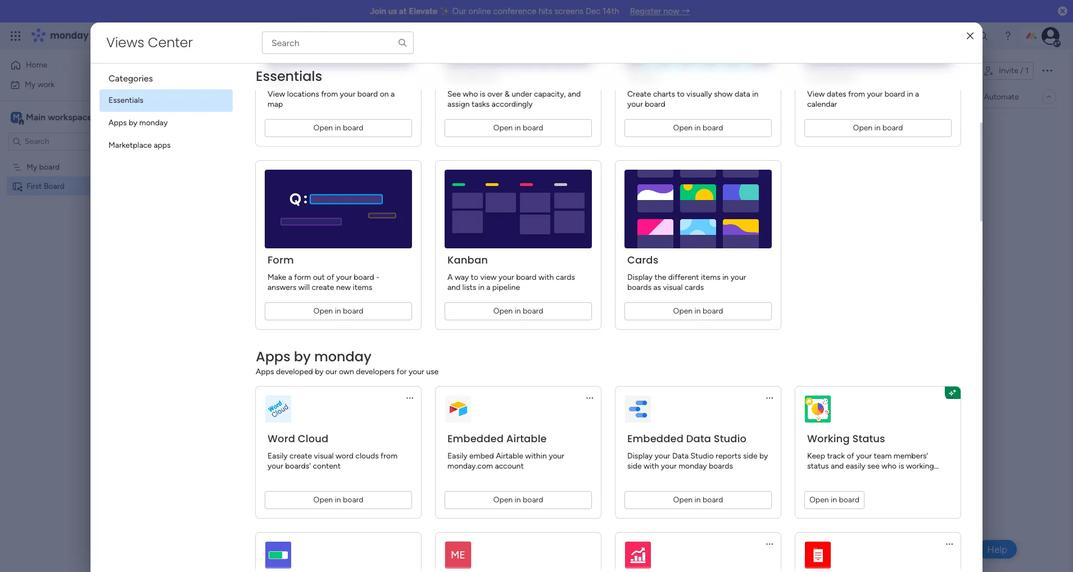 Task type: locate. For each thing, give the bounding box(es) containing it.
0 horizontal spatial word
[[242, 92, 261, 101]]

in right integrate at the right top
[[908, 89, 914, 99]]

apps inside option
[[109, 118, 127, 128]]

in for open in board button below accordingly
[[515, 123, 521, 133]]

developers
[[356, 367, 395, 377]]

1 horizontal spatial is
[[899, 462, 905, 471]]

in for open in board button under new
[[335, 307, 341, 316]]

chart for chart
[[338, 92, 358, 101]]

0 vertical spatial with
[[539, 273, 554, 282]]

in down where
[[831, 496, 838, 505]]

kanban
[[423, 92, 449, 101], [448, 253, 488, 267]]

1 easily from the left
[[268, 452, 288, 461]]

and
[[568, 89, 581, 99], [448, 283, 461, 293], [831, 462, 844, 471]]

0 vertical spatial studio
[[714, 432, 747, 446]]

1 display from the top
[[628, 273, 653, 282]]

files gallery
[[466, 92, 509, 101]]

Search field
[[323, 119, 356, 135]]

remove from favorites image
[[307, 65, 318, 76]]

your inside calendar view dates from your board in a calendar
[[868, 89, 883, 99]]

apps
[[109, 118, 127, 128], [256, 348, 291, 366], [256, 367, 274, 377]]

1 vertical spatial main
[[26, 112, 46, 122]]

0 vertical spatial essentials
[[256, 67, 323, 86]]

add inside popup button
[[258, 122, 272, 131]]

1 vertical spatial create
[[290, 452, 312, 461]]

kanban inside button
[[423, 92, 449, 101]]

by right reports
[[760, 452, 769, 461]]

and inside the working status keep track of your team members' status and easily see who is working from where
[[831, 462, 844, 471]]

None search field
[[262, 32, 414, 54]]

my
[[25, 80, 36, 89], [26, 162, 37, 172]]

main for main table
[[188, 92, 205, 101]]

items right different
[[702, 273, 721, 282]]

0 vertical spatial and
[[568, 89, 581, 99]]

Search for a column type search field
[[262, 32, 414, 54]]

0 vertical spatial visual
[[664, 283, 683, 293]]

first inside list box
[[26, 181, 42, 191]]

board down 'kanban a way to view your board with cards and lists in a pipeline'
[[523, 307, 544, 316]]

as
[[654, 283, 662, 293]]

2 vertical spatial and
[[831, 462, 844, 471]]

to right the charts
[[678, 89, 685, 99]]

my inside my work button
[[25, 80, 36, 89]]

0 horizontal spatial widget
[[274, 122, 299, 131]]

add for add widget
[[258, 122, 272, 131]]

center
[[148, 33, 193, 52]]

chart inside chart create charts to visually show data in your board
[[628, 70, 657, 84]]

board down chart button
[[343, 123, 364, 133]]

0 horizontal spatial main
[[26, 112, 46, 122]]

monday.com
[[448, 462, 493, 471]]

in right data
[[753, 89, 759, 99]]

integrate
[[867, 92, 900, 102]]

essentials option
[[100, 89, 233, 112]]

my for my board
[[26, 162, 37, 172]]

1 horizontal spatial work
[[91, 29, 111, 42]]

who inside the workload see who is over & under capacity, and assign tasks accordingly
[[463, 89, 478, 99]]

0 vertical spatial first
[[187, 58, 223, 83]]

0 horizontal spatial cards
[[556, 273, 575, 282]]

0 vertical spatial display
[[628, 273, 653, 282]]

1 vertical spatial kanban
[[448, 253, 488, 267]]

a inside "map view locations from your board on a map"
[[391, 89, 395, 99]]

1 vertical spatial work
[[37, 80, 55, 89]]

search everything image
[[978, 30, 990, 42]]

0 vertical spatial word
[[242, 92, 261, 101]]

in for open in board button under chart button
[[335, 123, 341, 133]]

open for open in board button below the content
[[314, 496, 333, 505]]

1 vertical spatial who
[[882, 462, 897, 471]]

2 embedded from the left
[[628, 432, 684, 446]]

by up marketplace
[[129, 118, 137, 128]]

now
[[664, 6, 680, 16]]

see plans image
[[187, 29, 197, 43]]

1 horizontal spatial of
[[847, 452, 855, 461]]

main table
[[188, 92, 225, 101]]

word inside "word cloud easily create visual word clouds from your boards' content"
[[268, 432, 295, 446]]

status
[[853, 432, 886, 446]]

assign
[[448, 100, 470, 109]]

calendar button
[[366, 88, 415, 106]]

from down status
[[808, 472, 825, 482]]

cloud inside button
[[263, 92, 284, 101]]

1 horizontal spatial cards
[[685, 283, 704, 293]]

your inside 'kanban a way to view your board with cards and lists in a pipeline'
[[499, 273, 515, 282]]

from inside "map view locations from your board on a map"
[[321, 89, 338, 99]]

menu image
[[946, 394, 955, 403], [766, 540, 775, 549], [946, 540, 955, 549]]

open down dapulse integrations icon
[[854, 123, 873, 133]]

search image
[[398, 38, 408, 48]]

cards
[[628, 253, 659, 267]]

1 horizontal spatial items
[[702, 273, 721, 282]]

1 horizontal spatial view
[[581, 92, 597, 101]]

0 vertical spatial kanban
[[423, 92, 449, 101]]

filter button
[[415, 118, 482, 136]]

board down "account"
[[523, 496, 544, 505]]

0 vertical spatial boards
[[628, 283, 652, 293]]

cloud inside "word cloud easily create visual word clouds from your boards' content"
[[298, 432, 329, 446]]

essentials inside option
[[109, 96, 143, 105]]

0 vertical spatial my
[[25, 80, 36, 89]]

0 vertical spatial main
[[188, 92, 205, 101]]

create down out
[[312, 283, 334, 293]]

1
[[1026, 66, 1029, 75]]

3 menu image from the left
[[766, 394, 775, 403]]

and up where
[[831, 462, 844, 471]]

board down word
[[343, 496, 364, 505]]

in for open in board button under "account"
[[515, 496, 521, 505]]

in right lists
[[479, 283, 485, 293]]

categories
[[109, 73, 153, 84]]

view for map
[[268, 89, 285, 99]]

1 horizontal spatial side
[[744, 452, 758, 461]]

0 vertical spatial is
[[480, 89, 486, 99]]

1 horizontal spatial form
[[525, 92, 544, 101]]

view up calendar
[[808, 89, 825, 99]]

to for chart
[[678, 89, 685, 99]]

word for word cloud
[[242, 92, 261, 101]]

1 vertical spatial cards
[[685, 283, 704, 293]]

a
[[448, 273, 453, 282]]

open down the content
[[314, 496, 333, 505]]

by left our
[[315, 367, 324, 377]]

boards
[[628, 283, 652, 293], [709, 462, 734, 471]]

0 horizontal spatial boards
[[628, 283, 652, 293]]

monday
[[50, 29, 89, 42], [139, 118, 168, 128], [314, 348, 372, 366], [679, 462, 707, 471]]

in down the content
[[335, 496, 341, 505]]

airtable up within
[[507, 432, 547, 446]]

a inside calendar view dates from your board in a calendar
[[916, 89, 920, 99]]

form button
[[517, 88, 552, 106]]

add left 'first' on the right bottom of page
[[574, 410, 589, 420]]

work inside button
[[37, 80, 55, 89]]

a left pipeline
[[487, 283, 491, 293]]

1 vertical spatial cloud
[[298, 432, 329, 446]]

0 vertical spatial items
[[702, 273, 721, 282]]

who up 'tasks'
[[463, 89, 478, 99]]

to for kanban
[[471, 273, 479, 282]]

first board down my board
[[26, 181, 64, 191]]

in right v2 search icon
[[335, 123, 341, 133]]

0 horizontal spatial is
[[480, 89, 486, 99]]

open down accordingly
[[494, 123, 513, 133]]

own
[[339, 367, 354, 377]]

your inside chart create charts to visually show data in your board
[[628, 100, 644, 109]]

word inside button
[[242, 92, 261, 101]]

gantt button
[[293, 88, 330, 106]]

who down the team
[[882, 462, 897, 471]]

1 vertical spatial calendar
[[375, 92, 406, 101]]

1 vertical spatial boards
[[709, 462, 734, 471]]

board down form button at the top
[[523, 123, 544, 133]]

1 vertical spatial of
[[847, 452, 855, 461]]

in down "account"
[[515, 496, 521, 505]]

in for open in board button below where
[[831, 496, 838, 505]]

0 vertical spatial to
[[678, 89, 685, 99]]

and down a on the left top of the page
[[448, 283, 461, 293]]

embedded up embed
[[448, 432, 504, 446]]

1 horizontal spatial first board
[[187, 58, 280, 83]]

word cloud button
[[234, 88, 293, 106]]

open for open in board button underneath different
[[674, 307, 693, 316]]

collapse board header image
[[1045, 92, 1054, 101]]

view inside calendar view dates from your board in a calendar
[[808, 89, 825, 99]]

open for open in board button under chart button
[[314, 123, 333, 133]]

add for add your first widget
[[574, 410, 589, 420]]

show board description image
[[288, 65, 301, 77]]

of
[[327, 273, 334, 282], [847, 452, 855, 461]]

chart
[[628, 70, 657, 84], [338, 92, 358, 101]]

0 horizontal spatial menu image
[[406, 394, 415, 403]]

0 vertical spatial airtable
[[507, 432, 547, 446]]

from right clouds
[[381, 452, 398, 461]]

open down out
[[314, 307, 333, 316]]

1 vertical spatial first
[[26, 181, 42, 191]]

embedded data studio display your data studio reports side by side with your monday boards
[[628, 432, 769, 471]]

form
[[294, 273, 311, 282]]

main
[[188, 92, 205, 101], [26, 112, 46, 122]]

0 horizontal spatial first
[[26, 181, 42, 191]]

open in board down different
[[674, 307, 724, 316]]

who
[[463, 89, 478, 99], [882, 462, 897, 471]]

dates
[[827, 89, 847, 99]]

kanban up filter
[[423, 92, 449, 101]]

in down different
[[695, 307, 701, 316]]

open down "account"
[[494, 496, 513, 505]]

open in board down chart button
[[314, 123, 364, 133]]

marketplace apps
[[109, 141, 171, 150]]

work for my
[[37, 80, 55, 89]]

m
[[13, 112, 20, 122]]

boards inside embedded data studio display your data studio reports side by side with your monday boards
[[709, 462, 734, 471]]

is up 'tasks'
[[480, 89, 486, 99]]

open down different
[[674, 307, 693, 316]]

board left - at left top
[[354, 273, 375, 282]]

easily up boards'
[[268, 452, 288, 461]]

is inside the working status keep track of your team members' status and easily see who is working from where
[[899, 462, 905, 471]]

pipeline
[[493, 283, 520, 293]]

0 horizontal spatial calendar
[[375, 92, 406, 101]]

1 vertical spatial with
[[644, 462, 660, 471]]

form make a form out of your board - answers will create new items
[[268, 253, 380, 293]]

shareable board image
[[168, 64, 181, 78]]

main left table
[[188, 92, 205, 101]]

apps left developed
[[256, 367, 274, 377]]

board left on
[[358, 89, 378, 99]]

items inside form make a form out of your board - answers will create new items
[[353, 283, 373, 293]]

your inside form make a form out of your board - answers will create new items
[[336, 273, 352, 282]]

calendar right chart button
[[375, 92, 406, 101]]

1 vertical spatial form
[[268, 253, 294, 267]]

0 horizontal spatial who
[[463, 89, 478, 99]]

shareable board image
[[12, 181, 23, 192]]

1 view from the left
[[268, 89, 285, 99]]

use
[[427, 367, 439, 377]]

to up lists
[[471, 273, 479, 282]]

board up pipeline
[[517, 273, 537, 282]]

gantt
[[301, 92, 321, 101]]

1 horizontal spatial to
[[678, 89, 685, 99]]

apps by monday option
[[100, 112, 233, 134]]

open in board down integrate at the right top
[[854, 123, 904, 133]]

visual
[[664, 283, 683, 293], [314, 452, 334, 461]]

main for main workspace
[[26, 112, 46, 122]]

in for open in board button underneath different
[[695, 307, 701, 316]]

in down the visually at top
[[695, 123, 701, 133]]

invite / 1
[[1000, 66, 1029, 75]]

apps up marketplace
[[109, 118, 127, 128]]

0 horizontal spatial and
[[448, 283, 461, 293]]

add
[[258, 122, 272, 131], [574, 410, 589, 420]]

first
[[608, 410, 622, 420]]

0 vertical spatial create
[[312, 283, 334, 293]]

help button
[[978, 541, 1018, 559]]

table
[[207, 92, 225, 101]]

1 vertical spatial items
[[353, 283, 373, 293]]

board up word cloud
[[227, 58, 280, 83]]

1 vertical spatial to
[[471, 273, 479, 282]]

0 horizontal spatial essentials
[[109, 96, 143, 105]]

1 vertical spatial apps
[[256, 348, 291, 366]]

word up boards'
[[268, 432, 295, 446]]

1 horizontal spatial menu image
[[586, 394, 595, 403]]

boards left as
[[628, 283, 652, 293]]

embedded inside embedded data studio display your data studio reports side by side with your monday boards
[[628, 432, 684, 446]]

2 menu image from the left
[[586, 394, 595, 403]]

1 vertical spatial word
[[268, 432, 295, 446]]

autopilot image
[[971, 89, 980, 103]]

menu image
[[406, 394, 415, 403], [586, 394, 595, 403], [766, 394, 775, 403]]

from right dates
[[849, 89, 866, 99]]

board down my board
[[44, 181, 64, 191]]

0 horizontal spatial embedded
[[448, 432, 504, 446]]

learn
[[592, 382, 611, 392]]

workspace selection element
[[11, 111, 94, 125]]

0 vertical spatial of
[[327, 273, 334, 282]]

board inside form make a form out of your board - answers will create new items
[[354, 273, 375, 282]]

1 menu image from the left
[[406, 394, 415, 403]]

in down embedded data studio display your data studio reports side by side with your monday boards
[[695, 496, 701, 505]]

capacity,
[[534, 89, 566, 99]]

0 horizontal spatial cloud
[[263, 92, 284, 101]]

working
[[907, 462, 935, 471]]

0 horizontal spatial first board
[[26, 181, 64, 191]]

0 vertical spatial form
[[525, 92, 544, 101]]

open down where
[[810, 496, 830, 505]]

1 vertical spatial add
[[574, 410, 589, 420]]

list box
[[0, 155, 143, 348]]

our
[[326, 367, 337, 377]]

open down the visually at top
[[674, 123, 693, 133]]

0 vertical spatial first board
[[187, 58, 280, 83]]

open for open in board button underneath integrate at the right top
[[854, 123, 873, 133]]

1 horizontal spatial view
[[808, 89, 825, 99]]

open in board down accordingly
[[494, 123, 544, 133]]

answers
[[268, 283, 297, 293]]

option
[[0, 157, 143, 159]]

→
[[682, 6, 690, 16]]

from
[[321, 89, 338, 99], [849, 89, 866, 99], [381, 452, 398, 461], [808, 472, 825, 482]]

easily inside "embedded airtable easily embed airtable within your monday.com account"
[[448, 452, 468, 461]]

0 horizontal spatial items
[[353, 283, 373, 293]]

2 display from the top
[[628, 452, 653, 461]]

calendar inside calendar view dates from your board in a calendar
[[808, 70, 856, 84]]

form inside form make a form out of your board - answers will create new items
[[268, 253, 294, 267]]

First Board field
[[184, 58, 283, 83]]

and right capacity,
[[568, 89, 581, 99]]

boards inside cards display the different items in your boards as visual cards
[[628, 283, 652, 293]]

essentials down categories
[[109, 96, 143, 105]]

1 horizontal spatial and
[[568, 89, 581, 99]]

main inside main table button
[[188, 92, 205, 101]]

easily up monday.com
[[448, 452, 468, 461]]

1 horizontal spatial chart
[[628, 70, 657, 84]]

airtable
[[507, 432, 547, 446], [496, 452, 524, 461]]

for
[[397, 367, 407, 377]]

0 horizontal spatial add
[[258, 122, 272, 131]]

activity button
[[921, 62, 974, 80]]

from right 'locations'
[[321, 89, 338, 99]]

visual up the content
[[314, 452, 334, 461]]

work for monday
[[91, 29, 111, 42]]

monday work management
[[50, 29, 175, 42]]

kanban up way
[[448, 253, 488, 267]]

open for open in board button under new
[[314, 307, 333, 316]]

your inside "word cloud easily create visual word clouds from your boards' content"
[[268, 462, 283, 471]]

1 horizontal spatial add
[[574, 410, 589, 420]]

1 horizontal spatial who
[[882, 462, 897, 471]]

1 horizontal spatial widget
[[624, 410, 649, 420]]

your inside the working status keep track of your team members' status and easily see who is working from where
[[857, 452, 873, 461]]

board inside 'kanban a way to view your board with cards and lists in a pipeline'
[[517, 273, 537, 282]]

board inside list box
[[44, 181, 64, 191]]

0 horizontal spatial view
[[481, 273, 497, 282]]

2 horizontal spatial menu image
[[766, 394, 775, 403]]

blank view
[[560, 92, 597, 101]]

over
[[488, 89, 503, 99]]

team
[[874, 452, 892, 461]]

to inside 'kanban a way to view your board with cards and lists in a pipeline'
[[471, 273, 479, 282]]

work left management at the top left
[[91, 29, 111, 42]]

0 vertical spatial widget
[[274, 122, 299, 131]]

0 vertical spatial apps
[[109, 118, 127, 128]]

1 vertical spatial widget
[[624, 410, 649, 420]]

1 embedded from the left
[[448, 432, 504, 446]]

display
[[628, 273, 653, 282], [628, 452, 653, 461]]

embedded down 'add your first widget' button on the right of the page
[[628, 432, 684, 446]]

automate
[[985, 92, 1020, 102]]

a
[[391, 89, 395, 99], [916, 89, 920, 99], [288, 273, 292, 282], [487, 283, 491, 293]]

join
[[370, 6, 387, 16]]

0 vertical spatial cards
[[556, 273, 575, 282]]

form inside form button
[[525, 92, 544, 101]]

1 horizontal spatial calendar
[[808, 70, 856, 84]]

is down members'
[[899, 462, 905, 471]]

display inside embedded data studio display your data studio reports side by side with your monday boards
[[628, 452, 653, 461]]

widget down map on the top of page
[[274, 122, 299, 131]]

charts
[[654, 89, 676, 99]]

0 vertical spatial cloud
[[263, 92, 284, 101]]

create up boards'
[[290, 452, 312, 461]]

word cloud easily create visual word clouds from your boards' content
[[268, 432, 398, 471]]

cards
[[556, 273, 575, 282], [685, 283, 704, 293]]

0 vertical spatial calendar
[[808, 70, 856, 84]]

0 horizontal spatial board
[[44, 181, 64, 191]]

1 vertical spatial and
[[448, 283, 461, 293]]

visual inside cards display the different items in your boards as visual cards
[[664, 283, 683, 293]]

board inside "map view locations from your board on a map"
[[358, 89, 378, 99]]

0 vertical spatial chart
[[628, 70, 657, 84]]

cloud down map
[[263, 92, 284, 101]]

view inside "map view locations from your board on a map"
[[268, 89, 285, 99]]

your inside cards display the different items in your boards as visual cards
[[731, 273, 747, 282]]

open down embedded data studio display your data studio reports side by side with your monday boards
[[674, 496, 693, 505]]

in inside 'kanban a way to view your board with cards and lists in a pipeline'
[[479, 283, 485, 293]]

chart inside button
[[338, 92, 358, 101]]

0 vertical spatial data
[[687, 432, 712, 446]]

filter
[[435, 122, 453, 131]]

widget right 'first' on the right bottom of page
[[624, 410, 649, 420]]

0 horizontal spatial chart
[[338, 92, 358, 101]]

my work
[[25, 80, 55, 89]]

easily inside "word cloud easily create visual word clouds from your boards' content"
[[268, 452, 288, 461]]

2 view from the left
[[808, 89, 825, 99]]

1 horizontal spatial visual
[[664, 283, 683, 293]]

view inside 'kanban a way to view your board with cards and lists in a pipeline'
[[481, 273, 497, 282]]

a right on
[[391, 89, 395, 99]]

add your first widget button
[[569, 406, 654, 424]]

2 horizontal spatial and
[[831, 462, 844, 471]]

map
[[268, 70, 291, 84]]

apps for apps by monday apps developed by our own developers for your use
[[256, 348, 291, 366]]

calendar for calendar view dates from your board in a calendar
[[808, 70, 856, 84]]

kanban inside 'kanban a way to view your board with cards and lists in a pipeline'
[[448, 253, 488, 267]]

categories heading
[[100, 64, 233, 89]]

1 vertical spatial visual
[[314, 452, 334, 461]]

display inside cards display the different items in your boards as visual cards
[[628, 273, 653, 282]]

and for kanban
[[448, 283, 461, 293]]

working status keep track of your team members' status and easily see who is working from where
[[808, 432, 935, 482]]

cards inside cards display the different items in your boards as visual cards
[[685, 283, 704, 293]]

activity
[[926, 66, 953, 75]]

embedded inside "embedded airtable easily embed airtable within your monday.com account"
[[448, 432, 504, 446]]

in right different
[[723, 273, 729, 282]]

word cloud
[[242, 92, 284, 101]]

kanban for kanban a way to view your board with cards and lists in a pipeline
[[448, 253, 488, 267]]

workspace
[[48, 112, 92, 122]]

your inside "embedded airtable easily embed airtable within your monday.com account"
[[549, 452, 565, 461]]

help
[[988, 544, 1008, 556]]

1 horizontal spatial board
[[227, 58, 280, 83]]

to inside chart create charts to visually show data in your board
[[678, 89, 685, 99]]

0 horizontal spatial with
[[539, 273, 554, 282]]

0 vertical spatial who
[[463, 89, 478, 99]]

by up developed
[[294, 348, 311, 366]]

view up pipeline
[[481, 273, 497, 282]]

first up main table
[[187, 58, 223, 83]]

calendar up dates
[[808, 70, 856, 84]]

by inside embedded data studio display your data studio reports side by side with your monday boards
[[760, 452, 769, 461]]

categories list box
[[100, 64, 242, 157]]

calendar inside button
[[375, 92, 406, 101]]

main inside workspace selection element
[[26, 112, 46, 122]]

my down home
[[25, 80, 36, 89]]

is
[[480, 89, 486, 99], [899, 462, 905, 471]]

from inside "word cloud easily create visual word clouds from your boards' content"
[[381, 452, 398, 461]]

first board up table
[[187, 58, 280, 83]]

calendar
[[808, 70, 856, 84], [375, 92, 406, 101]]

add inside button
[[574, 410, 589, 420]]

embedded
[[448, 432, 504, 446], [628, 432, 684, 446]]

and inside 'kanban a way to view your board with cards and lists in a pipeline'
[[448, 283, 461, 293]]

board right dapulse integrations icon
[[885, 89, 906, 99]]

word left map on the top of page
[[242, 92, 261, 101]]

2 easily from the left
[[448, 452, 468, 461]]

where
[[827, 472, 848, 482]]

0 horizontal spatial visual
[[314, 452, 334, 461]]

1 vertical spatial is
[[899, 462, 905, 471]]

will
[[299, 283, 310, 293]]



Task type: describe. For each thing, give the bounding box(es) containing it.
my for my work
[[25, 80, 36, 89]]

our
[[453, 6, 467, 16]]

view for calendar
[[808, 89, 825, 99]]

form for form make a form out of your board - answers will create new items
[[268, 253, 294, 267]]

chart create charts to visually show data in your board
[[628, 70, 759, 109]]

register
[[630, 6, 662, 16]]

out
[[313, 273, 325, 282]]

main table button
[[170, 88, 234, 106]]

menu image for word cloud
[[406, 394, 415, 403]]

way
[[455, 273, 469, 282]]

visual inside "word cloud easily create visual word clouds from your boards' content"
[[314, 452, 334, 461]]

open in board down where
[[810, 496, 860, 505]]

in for open in board button underneath integrate at the right top
[[875, 123, 881, 133]]

open for open in board button below accordingly
[[494, 123, 513, 133]]

content
[[313, 462, 341, 471]]

items inside cards display the different items in your boards as visual cards
[[702, 273, 721, 282]]

from inside calendar view dates from your board in a calendar
[[849, 89, 866, 99]]

workload
[[448, 70, 497, 84]]

hits
[[539, 6, 553, 16]]

main workspace
[[26, 112, 92, 122]]

on
[[380, 89, 389, 99]]

calendar
[[808, 100, 838, 109]]

screens
[[555, 6, 584, 16]]

easily for word cloud
[[268, 452, 288, 461]]

1 vertical spatial studio
[[691, 452, 714, 461]]

open in board down "account"
[[494, 496, 544, 505]]

embedded airtable easily embed airtable within your monday.com account
[[448, 432, 565, 471]]

embedded for embedded data studio
[[628, 432, 684, 446]]

/
[[1021, 66, 1024, 75]]

visualize your board data with multiple widgets element
[[149, 145, 1074, 573]]

my work button
[[7, 76, 121, 94]]

create inside "word cloud easily create visual word clouds from your boards' content"
[[290, 452, 312, 461]]

chart button
[[330, 88, 366, 106]]

create
[[628, 89, 652, 99]]

help image
[[1003, 30, 1014, 42]]

add widget button
[[237, 118, 304, 136]]

in for open in board button below pipeline
[[515, 307, 521, 316]]

of inside the working status keep track of your team members' status and easily see who is working from where
[[847, 452, 855, 461]]

jacob simon image
[[1042, 27, 1060, 45]]

open in board button down the content
[[265, 492, 412, 510]]

widget inside add widget popup button
[[274, 122, 299, 131]]

the
[[655, 273, 667, 282]]

online
[[469, 6, 492, 16]]

first board inside list box
[[26, 181, 64, 191]]

views
[[106, 33, 144, 52]]

open in board button down pipeline
[[445, 303, 592, 321]]

embedded for embedded airtable
[[448, 432, 504, 446]]

map
[[268, 100, 283, 109]]

dec
[[586, 6, 601, 16]]

your inside apps by monday apps developed by our own developers for your use
[[409, 367, 425, 377]]

open in board down embedded data studio display your data studio reports side by side with your monday boards
[[674, 496, 724, 505]]

2 vertical spatial apps
[[256, 367, 274, 377]]

marketplace apps option
[[100, 134, 233, 157]]

cards inside 'kanban a way to view your board with cards and lists in a pipeline'
[[556, 273, 575, 282]]

with inside 'kanban a way to view your board with cards and lists in a pipeline'
[[539, 273, 554, 282]]

open in board down the visually at top
[[674, 123, 724, 133]]

board down reports
[[703, 496, 724, 505]]

in for open in board button underneath the visually at top
[[695, 123, 701, 133]]

in for open in board button under embedded data studio display your data studio reports side by side with your monday boards
[[695, 496, 701, 505]]

in inside chart create charts to visually show data in your board
[[753, 89, 759, 99]]

open in board button down "account"
[[445, 492, 592, 510]]

your inside button
[[591, 410, 606, 420]]

open in board button down integrate at the right top
[[805, 119, 952, 137]]

widget inside 'add your first widget' button
[[624, 410, 649, 420]]

boards'
[[285, 462, 311, 471]]

us
[[389, 6, 397, 16]]

more
[[613, 382, 631, 392]]

views center
[[106, 33, 193, 52]]

open for open in board button under embedded data studio display your data studio reports side by side with your monday boards
[[674, 496, 693, 505]]

locations
[[287, 89, 319, 99]]

working
[[808, 432, 850, 446]]

open in board button down accordingly
[[445, 119, 592, 137]]

monday inside option
[[139, 118, 168, 128]]

monday inside apps by monday apps developed by our own developers for your use
[[314, 348, 372, 366]]

marketplace
[[109, 141, 152, 150]]

within
[[526, 452, 547, 461]]

select product image
[[10, 30, 21, 42]]

under
[[512, 89, 532, 99]]

and for working
[[831, 462, 844, 471]]

show
[[715, 89, 733, 99]]

files
[[466, 92, 482, 101]]

open in board button down the visually at top
[[625, 119, 772, 137]]

open for open in board button under "account"
[[494, 496, 513, 505]]

open in board button down different
[[625, 303, 772, 321]]

list box containing my board
[[0, 155, 143, 348]]

Search in workspace field
[[24, 135, 94, 148]]

board inside chart create charts to visually show data in your board
[[645, 100, 666, 109]]

monday inside embedded data studio display your data studio reports side by side with your monday boards
[[679, 462, 707, 471]]

invite
[[1000, 66, 1019, 75]]

apps by monday
[[109, 118, 168, 128]]

0 vertical spatial board
[[227, 58, 280, 83]]

management
[[113, 29, 175, 42]]

add view image
[[613, 93, 617, 101]]

is inside the workload see who is over & under capacity, and assign tasks accordingly
[[480, 89, 486, 99]]

open for open in board button underneath the visually at top
[[674, 123, 693, 133]]

make
[[268, 273, 286, 282]]

with inside embedded data studio display your data studio reports side by side with your monday boards
[[644, 462, 660, 471]]

gallery
[[484, 92, 509, 101]]

-
[[376, 273, 380, 282]]

calendar for calendar
[[375, 92, 406, 101]]

chart for chart create charts to visually show data in your board
[[628, 70, 657, 84]]

kanban a way to view your board with cards and lists in a pipeline
[[448, 253, 575, 293]]

from inside the working status keep track of your team members' status and easily see who is working from where
[[808, 472, 825, 482]]

board down integrate at the right top
[[883, 123, 904, 133]]

visually
[[687, 89, 713, 99]]

and inside the workload see who is over & under capacity, and assign tasks accordingly
[[568, 89, 581, 99]]

dapulse integrations image
[[855, 93, 863, 101]]

view inside button
[[581, 92, 597, 101]]

learn more link
[[592, 382, 631, 393]]

board down where
[[840, 496, 860, 505]]

open in board down the content
[[314, 496, 364, 505]]

add widget
[[258, 122, 299, 131]]

open in board button down embedded data studio display your data studio reports side by side with your monday boards
[[625, 492, 772, 510]]

in inside calendar view dates from your board in a calendar
[[908, 89, 914, 99]]

open in board down new
[[314, 307, 364, 316]]

elevate
[[409, 6, 438, 16]]

different
[[669, 273, 700, 282]]

developed
[[276, 367, 313, 377]]

a inside 'kanban a way to view your board with cards and lists in a pipeline'
[[487, 283, 491, 293]]

board down new
[[343, 307, 364, 316]]

home button
[[7, 56, 121, 74]]

open for open in board button below pipeline
[[494, 307, 513, 316]]

register now → link
[[630, 6, 690, 16]]

menu image for embedded airtable
[[586, 394, 595, 403]]

board down "show"
[[703, 123, 724, 133]]

word for word cloud easily create visual word clouds from your boards' content
[[268, 432, 295, 446]]

by inside option
[[129, 118, 137, 128]]

files gallery button
[[458, 88, 517, 106]]

blank view button
[[552, 88, 606, 106]]

cloud for word cloud easily create visual word clouds from your boards' content
[[298, 432, 329, 446]]

status
[[808, 462, 830, 471]]

kanban for kanban
[[423, 92, 449, 101]]

apps by monday apps developed by our own developers for your use
[[256, 348, 439, 377]]

create inside form make a form out of your board - answers will create new items
[[312, 283, 334, 293]]

1 vertical spatial side
[[628, 462, 642, 471]]

1 horizontal spatial essentials
[[256, 67, 323, 86]]

board inside calendar view dates from your board in a calendar
[[885, 89, 906, 99]]

embed
[[470, 452, 494, 461]]

menu image for embedded data studio
[[766, 394, 775, 403]]

open in board button down chart button
[[265, 119, 412, 137]]

workspace image
[[11, 111, 22, 123]]

form for form
[[525, 92, 544, 101]]

1 vertical spatial airtable
[[496, 452, 524, 461]]

register now →
[[630, 6, 690, 16]]

board down the search in workspace field at the top left
[[39, 162, 60, 172]]

apps for apps by monday
[[109, 118, 127, 128]]

a inside form make a form out of your board - answers will create new items
[[288, 273, 292, 282]]

open in board button down where
[[805, 492, 865, 510]]

cloud for word cloud
[[263, 92, 284, 101]]

learn more
[[592, 382, 631, 392]]

&
[[505, 89, 510, 99]]

in for open in board button below the content
[[335, 496, 341, 505]]

conference
[[494, 6, 537, 16]]

kanban button
[[415, 88, 458, 106]]

open in board button down new
[[265, 303, 412, 321]]

open for open in board button below where
[[810, 496, 830, 505]]

invite / 1 button
[[979, 62, 1035, 80]]

v2 search image
[[314, 120, 323, 133]]

in inside cards display the different items in your boards as visual cards
[[723, 273, 729, 282]]

easily
[[846, 462, 866, 471]]

me
[[451, 550, 466, 562]]

✨
[[440, 6, 451, 16]]

1 horizontal spatial first
[[187, 58, 223, 83]]

home
[[26, 60, 47, 70]]

of inside form make a form out of your board - answers will create new items
[[327, 273, 334, 282]]

open in board down pipeline
[[494, 307, 544, 316]]

dapulse x slim image
[[968, 32, 974, 40]]

1 vertical spatial data
[[673, 452, 689, 461]]

workload see who is over & under capacity, and assign tasks accordingly
[[448, 70, 581, 109]]

your inside "map view locations from your board on a map"
[[340, 89, 356, 99]]

1 image
[[910, 23, 920, 36]]

board down cards display the different items in your boards as visual cards
[[703, 307, 724, 316]]

easily for embedded airtable
[[448, 452, 468, 461]]

who inside the working status keep track of your team members' status and easily see who is working from where
[[882, 462, 897, 471]]

0 vertical spatial side
[[744, 452, 758, 461]]

my board
[[26, 162, 60, 172]]

blank
[[560, 92, 579, 101]]



Task type: vqa. For each thing, say whether or not it's contained in the screenshot.
Chart to the left
yes



